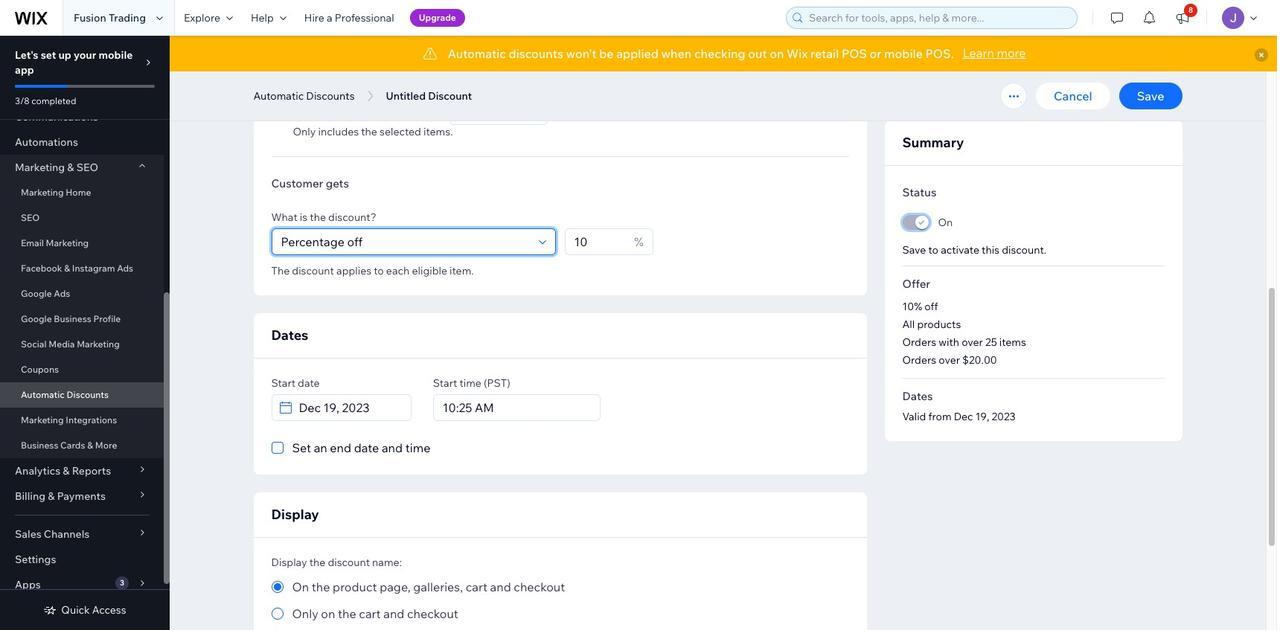 Task type: describe. For each thing, give the bounding box(es) containing it.
app
[[15, 63, 34, 77]]

8
[[1189, 5, 1193, 15]]

automatic discounts link
[[0, 383, 164, 408]]

marketing for home
[[21, 187, 64, 198]]

the discount applies to each eligible item.
[[271, 264, 474, 278]]

0 horizontal spatial 0 text field
[[470, 50, 542, 75]]

more
[[95, 440, 117, 451]]

start for start time (pst)
[[433, 377, 457, 390]]

be
[[599, 46, 614, 61]]

Select field
[[277, 229, 534, 255]]

discount?
[[328, 211, 376, 224]]

3/8
[[15, 95, 29, 106]]

1 vertical spatial over
[[939, 354, 960, 367]]

the right is
[[310, 211, 326, 224]]

name:
[[372, 556, 402, 569]]

& for reports
[[63, 464, 70, 478]]

upgrade
[[419, 12, 456, 23]]

1 horizontal spatial cart
[[466, 580, 488, 595]]

pos.
[[926, 46, 954, 61]]

display the discount name:
[[271, 556, 402, 569]]

mobile inside let's set up your mobile app
[[99, 48, 133, 62]]

coupons link
[[0, 357, 164, 383]]

off
[[925, 300, 938, 313]]

product
[[333, 580, 377, 595]]

& for seo
[[67, 161, 74, 174]]

only includes the selected items. for minimum quantity of items checkbox
[[293, 76, 453, 89]]

applied
[[616, 46, 659, 61]]

quick access
[[61, 604, 126, 617]]

email marketing
[[21, 237, 89, 249]]

google for google ads
[[21, 288, 52, 299]]

google for google business profile
[[21, 313, 52, 325]]

Minimum order subtotal checkbox
[[271, 98, 443, 125]]

what
[[271, 211, 298, 224]]

products
[[917, 318, 961, 331]]

10% off all products orders with over 25 items orders over $20.00
[[903, 300, 1026, 367]]

0 vertical spatial ads
[[117, 263, 133, 274]]

marketing integrations
[[21, 415, 117, 426]]

items. for minimum order subtotal checkbox
[[424, 125, 453, 138]]

let's
[[15, 48, 38, 62]]

0 vertical spatial only
[[293, 76, 316, 89]]

each
[[386, 264, 410, 278]]

business cards & more
[[21, 440, 117, 451]]

profile
[[93, 313, 121, 325]]

quantity
[[347, 54, 393, 69]]

cards
[[60, 440, 85, 451]]

instagram
[[72, 263, 115, 274]]

fusion
[[74, 11, 106, 25]]

google ads link
[[0, 281, 164, 307]]

automations link
[[0, 130, 164, 155]]

access
[[92, 604, 126, 617]]

email
[[21, 237, 44, 249]]

automations
[[15, 135, 78, 149]]

dates for dates valid from dec 19, 2023
[[903, 389, 933, 403]]

page,
[[380, 580, 411, 595]]

customer gets
[[271, 176, 349, 191]]

untitled discount
[[386, 89, 472, 103]]

when
[[661, 46, 692, 61]]

the
[[271, 264, 290, 278]]

start for start date
[[271, 377, 295, 390]]

discount.
[[1002, 243, 1047, 257]]

the down product
[[338, 607, 356, 622]]

0 vertical spatial checkout
[[514, 580, 565, 595]]

2 orders from the top
[[903, 354, 936, 367]]

wix
[[787, 46, 808, 61]]

sales
[[15, 528, 41, 541]]

hire
[[304, 11, 324, 25]]

0 horizontal spatial to
[[374, 264, 384, 278]]

communications button
[[0, 104, 164, 130]]

marketing & seo button
[[0, 155, 164, 180]]

won't
[[566, 46, 597, 61]]

cancel
[[1054, 89, 1092, 103]]

completed
[[31, 95, 76, 106]]

item.
[[450, 264, 474, 278]]

the down order
[[361, 125, 377, 138]]

automatic discounts button
[[246, 85, 362, 107]]

from
[[929, 410, 952, 424]]

end
[[330, 441, 351, 456]]

automatic discounts for automatic discounts button
[[253, 89, 355, 103]]

marketing for integrations
[[21, 415, 64, 426]]

sales channels
[[15, 528, 90, 541]]

automatic for automatic discounts button
[[253, 89, 304, 103]]

learn
[[963, 45, 994, 60]]

up
[[58, 48, 71, 62]]

payments
[[57, 490, 106, 503]]

google business profile link
[[0, 307, 164, 332]]

discounts for automatic discounts link
[[67, 389, 109, 400]]

includes for minimum quantity of items checkbox
[[318, 76, 359, 89]]

billing & payments button
[[0, 484, 164, 509]]

Minimum quantity of items checkbox
[[271, 49, 458, 76]]

set an end date and time
[[292, 441, 431, 456]]

social media marketing
[[21, 339, 120, 350]]

coupons
[[21, 364, 59, 375]]

0 horizontal spatial date
[[298, 377, 320, 390]]

1 horizontal spatial mobile
[[884, 46, 923, 61]]

hire a professional
[[304, 11, 394, 25]]

display for display the discount name:
[[271, 556, 307, 569]]

reports
[[72, 464, 111, 478]]

1 vertical spatial business
[[21, 440, 58, 451]]

untitled discount button
[[379, 85, 479, 107]]

& left more
[[87, 440, 93, 451]]

the down display the discount name:
[[312, 580, 330, 595]]

1 vertical spatial seo
[[21, 212, 40, 223]]

on inside "option group"
[[321, 607, 335, 622]]

set
[[292, 441, 311, 456]]

or
[[870, 46, 882, 61]]

items inside checkbox
[[410, 54, 441, 69]]

minimum for minimum quantity of items
[[292, 54, 344, 69]]

alert containing learn more
[[170, 36, 1277, 71]]

a
[[327, 11, 332, 25]]

activate
[[941, 243, 980, 257]]

media
[[49, 339, 75, 350]]



Task type: vqa. For each thing, say whether or not it's contained in the screenshot.
left 'Quotes'
no



Task type: locate. For each thing, give the bounding box(es) containing it.
only down display the discount name:
[[292, 607, 318, 622]]

save inside button
[[1137, 89, 1165, 103]]

google business profile
[[21, 313, 121, 325]]

business
[[54, 313, 91, 325], [21, 440, 58, 451]]

integrations
[[66, 415, 117, 426]]

settings link
[[0, 547, 164, 572]]

applies
[[336, 264, 372, 278]]

1 selected from the top
[[380, 76, 421, 89]]

1 vertical spatial automatic discounts
[[21, 389, 109, 400]]

dec
[[954, 410, 973, 424]]

discounts inside automatic discounts button
[[306, 89, 355, 103]]

minimum for minimum order subtotal
[[292, 103, 344, 118]]

25
[[986, 336, 997, 349]]

0 text field
[[467, 99, 543, 124]]

the left the name: on the left bottom
[[309, 556, 325, 569]]

automatic for automatic discounts link
[[21, 389, 65, 400]]

automatic discounts up minimum order subtotal
[[253, 89, 355, 103]]

1 vertical spatial on
[[321, 607, 335, 622]]

and for checkout
[[384, 607, 405, 622]]

discounts inside automatic discounts link
[[67, 389, 109, 400]]

None field
[[438, 395, 596, 421]]

0 horizontal spatial save
[[903, 243, 926, 257]]

automatic discounts for automatic discounts link
[[21, 389, 109, 400]]

1 vertical spatial only
[[293, 125, 316, 138]]

pos
[[842, 46, 867, 61]]

1 horizontal spatial checkout
[[514, 580, 565, 595]]

0 vertical spatial minimum
[[292, 54, 344, 69]]

19,
[[976, 410, 989, 424]]

1 vertical spatial ads
[[54, 288, 70, 299]]

only for on
[[292, 607, 318, 622]]

0 vertical spatial time
[[460, 377, 482, 390]]

summary
[[903, 134, 964, 151]]

facebook & instagram ads
[[21, 263, 133, 274]]

1 vertical spatial orders
[[903, 354, 936, 367]]

discounts
[[509, 46, 563, 61]]

0 vertical spatial discounts
[[306, 89, 355, 103]]

0 vertical spatial items.
[[424, 76, 453, 89]]

& inside popup button
[[67, 161, 74, 174]]

minimum left order
[[292, 103, 344, 118]]

0 vertical spatial and
[[382, 441, 403, 456]]

galleries,
[[413, 580, 463, 595]]

1 vertical spatial dates
[[903, 389, 933, 403]]

selected down of
[[380, 76, 421, 89]]

automatic discounts
[[253, 89, 355, 103], [21, 389, 109, 400]]

0 vertical spatial discount
[[292, 264, 334, 278]]

0 vertical spatial over
[[962, 336, 983, 349]]

discounts up integrations
[[67, 389, 109, 400]]

settings
[[15, 553, 56, 566]]

1 horizontal spatial discounts
[[306, 89, 355, 103]]

0 vertical spatial date
[[298, 377, 320, 390]]

1 vertical spatial to
[[374, 264, 384, 278]]

automatic inside sidebar element
[[21, 389, 65, 400]]

1 vertical spatial checkout
[[407, 607, 458, 622]]

billing & payments
[[15, 490, 106, 503]]

on for on
[[938, 216, 953, 229]]

the down quantity
[[361, 76, 377, 89]]

1 display from the top
[[271, 506, 319, 523]]

1 vertical spatial includes
[[318, 125, 359, 138]]

includes down minimum order subtotal
[[318, 125, 359, 138]]

items right of
[[410, 54, 441, 69]]

0 vertical spatial on
[[938, 216, 953, 229]]

dates
[[271, 327, 308, 344], [903, 389, 933, 403]]

order
[[347, 103, 377, 118]]

0 vertical spatial includes
[[318, 76, 359, 89]]

seo up email
[[21, 212, 40, 223]]

1 horizontal spatial date
[[354, 441, 379, 456]]

on
[[770, 46, 784, 61], [321, 607, 335, 622]]

0 vertical spatial items
[[410, 54, 441, 69]]

1 vertical spatial selected
[[380, 125, 421, 138]]

mobile right your
[[99, 48, 133, 62]]

seo inside popup button
[[76, 161, 98, 174]]

business cards & more link
[[0, 433, 164, 459]]

selected for minimum quantity of items checkbox
[[380, 76, 421, 89]]

on right the out
[[770, 46, 784, 61]]

only includes the selected items. for minimum order subtotal checkbox
[[293, 125, 453, 138]]

checkout
[[514, 580, 565, 595], [407, 607, 458, 622]]

includes up minimum order subtotal checkbox
[[318, 76, 359, 89]]

1 vertical spatial items
[[1000, 336, 1026, 349]]

ads up google business profile
[[54, 288, 70, 299]]

start up set
[[271, 377, 295, 390]]

analytics & reports button
[[0, 459, 164, 484]]

marketing up facebook & instagram ads
[[46, 237, 89, 249]]

marketing for &
[[15, 161, 65, 174]]

1 horizontal spatial items
[[1000, 336, 1026, 349]]

start date
[[271, 377, 320, 390]]

0 horizontal spatial mobile
[[99, 48, 133, 62]]

& up home on the left top of page
[[67, 161, 74, 174]]

1 minimum from the top
[[292, 54, 344, 69]]

0 horizontal spatial discounts
[[67, 389, 109, 400]]

1 includes from the top
[[318, 76, 359, 89]]

dates inside dates valid from dec 19, 2023
[[903, 389, 933, 403]]

0 vertical spatial only includes the selected items.
[[293, 76, 453, 89]]

discounts for automatic discounts button
[[306, 89, 355, 103]]

marketing up business cards & more
[[21, 415, 64, 426]]

marketing inside popup button
[[15, 161, 65, 174]]

& inside 'dropdown button'
[[63, 464, 70, 478]]

1 horizontal spatial on
[[938, 216, 953, 229]]

0 vertical spatial selected
[[380, 76, 421, 89]]

cancel button
[[1036, 83, 1110, 109]]

out
[[748, 46, 767, 61]]

marketing & seo
[[15, 161, 98, 174]]

automatic discounts inside automatic discounts button
[[253, 89, 355, 103]]

$20.00
[[963, 354, 997, 367]]

0 vertical spatial business
[[54, 313, 91, 325]]

trading
[[109, 11, 146, 25]]

3
[[120, 578, 124, 588]]

mobile right or at right
[[884, 46, 923, 61]]

0 vertical spatial on
[[770, 46, 784, 61]]

1 horizontal spatial ads
[[117, 263, 133, 274]]

google inside google ads link
[[21, 288, 52, 299]]

0 horizontal spatial seo
[[21, 212, 40, 223]]

on for on the product page, galleries, cart and checkout
[[292, 580, 309, 595]]

1 vertical spatial and
[[490, 580, 511, 595]]

discount right the
[[292, 264, 334, 278]]

0 horizontal spatial on
[[321, 607, 335, 622]]

1 horizontal spatial time
[[460, 377, 482, 390]]

0 horizontal spatial on
[[292, 580, 309, 595]]

items. for minimum quantity of items checkbox
[[424, 76, 453, 89]]

set
[[41, 48, 56, 62]]

2 only includes the selected items. from the top
[[293, 125, 453, 138]]

1 vertical spatial discounts
[[67, 389, 109, 400]]

automatic discounts inside automatic discounts link
[[21, 389, 109, 400]]

marketing
[[15, 161, 65, 174], [21, 187, 64, 198], [46, 237, 89, 249], [77, 339, 120, 350], [21, 415, 64, 426]]

includes for minimum order subtotal checkbox
[[318, 125, 359, 138]]

what is the discount?
[[271, 211, 376, 224]]

1 horizontal spatial save
[[1137, 89, 1165, 103]]

0 vertical spatial 0 text field
[[470, 50, 542, 75]]

0 vertical spatial dates
[[271, 327, 308, 344]]

ads right instagram
[[117, 263, 133, 274]]

apps
[[15, 578, 41, 592]]

to
[[929, 243, 939, 257], [374, 264, 384, 278]]

your
[[74, 48, 96, 62]]

selected for minimum order subtotal checkbox
[[380, 125, 421, 138]]

only includes the selected items. down quantity
[[293, 76, 453, 89]]

to left the activate
[[929, 243, 939, 257]]

1 vertical spatial display
[[271, 556, 307, 569]]

automatic inside button
[[253, 89, 304, 103]]

cart right galleries,
[[466, 580, 488, 595]]

over left 25 in the right of the page
[[962, 336, 983, 349]]

only for only
[[293, 125, 316, 138]]

business up the social media marketing
[[54, 313, 91, 325]]

display for display
[[271, 506, 319, 523]]

items right 25 in the right of the page
[[1000, 336, 1026, 349]]

Dec 19, 2023 field
[[294, 395, 406, 421]]

2 vertical spatial only
[[292, 607, 318, 622]]

2 start from the left
[[433, 377, 457, 390]]

communications
[[15, 110, 98, 124]]

orders
[[903, 336, 936, 349], [903, 354, 936, 367]]

%
[[634, 234, 644, 249]]

2 minimum from the top
[[292, 103, 344, 118]]

0 vertical spatial automatic discounts
[[253, 89, 355, 103]]

discounts up minimum order subtotal
[[306, 89, 355, 103]]

0 horizontal spatial ads
[[54, 288, 70, 299]]

dates up start date
[[271, 327, 308, 344]]

0 horizontal spatial time
[[405, 441, 431, 456]]

google down facebook
[[21, 288, 52, 299]]

1 google from the top
[[21, 288, 52, 299]]

1 vertical spatial save
[[903, 243, 926, 257]]

google up social
[[21, 313, 52, 325]]

0 text field
[[470, 50, 542, 75], [570, 229, 630, 255]]

8 button
[[1166, 0, 1199, 36]]

1 horizontal spatial on
[[770, 46, 784, 61]]

1 start from the left
[[271, 377, 295, 390]]

3/8 completed
[[15, 95, 76, 106]]

option group
[[271, 578, 849, 623]]

learn more link
[[963, 44, 1026, 62]]

option group containing on the product page, galleries, cart and checkout
[[271, 578, 849, 623]]

1 orders from the top
[[903, 336, 936, 349]]

social media marketing link
[[0, 332, 164, 357]]

& left reports
[[63, 464, 70, 478]]

fusion trading
[[74, 11, 146, 25]]

this
[[982, 243, 1000, 257]]

minimum up automatic discounts button
[[292, 54, 344, 69]]

Set an end date and time checkbox
[[271, 439, 431, 457]]

date up dec 19, 2023 field
[[298, 377, 320, 390]]

& inside dropdown button
[[48, 490, 55, 503]]

more
[[997, 45, 1026, 60]]

help button
[[242, 0, 295, 36]]

and down page,
[[384, 607, 405, 622]]

learn more
[[963, 45, 1026, 60]]

1 vertical spatial only includes the selected items.
[[293, 125, 453, 138]]

& right facebook
[[64, 263, 70, 274]]

of
[[396, 54, 407, 69]]

analytics
[[15, 464, 60, 478]]

2 vertical spatial automatic
[[21, 389, 65, 400]]

2 horizontal spatial automatic
[[448, 46, 506, 61]]

1 vertical spatial cart
[[359, 607, 381, 622]]

date right end
[[354, 441, 379, 456]]

items
[[410, 54, 441, 69], [1000, 336, 1026, 349]]

0 horizontal spatial over
[[939, 354, 960, 367]]

1 horizontal spatial dates
[[903, 389, 933, 403]]

& for payments
[[48, 490, 55, 503]]

0 horizontal spatial dates
[[271, 327, 308, 344]]

on up the activate
[[938, 216, 953, 229]]

1 vertical spatial minimum
[[292, 103, 344, 118]]

0 vertical spatial to
[[929, 243, 939, 257]]

over down the with
[[939, 354, 960, 367]]

valid
[[903, 410, 926, 424]]

0 vertical spatial automatic
[[448, 46, 506, 61]]

cart down product
[[359, 607, 381, 622]]

1 horizontal spatial start
[[433, 377, 457, 390]]

alert
[[170, 36, 1277, 71]]

display
[[271, 506, 319, 523], [271, 556, 307, 569]]

0 text field left %
[[570, 229, 630, 255]]

items inside 10% off all products orders with over 25 items orders over $20.00
[[1000, 336, 1026, 349]]

0 horizontal spatial cart
[[359, 607, 381, 622]]

on
[[938, 216, 953, 229], [292, 580, 309, 595]]

1 items. from the top
[[424, 76, 453, 89]]

1 vertical spatial time
[[405, 441, 431, 456]]

customer
[[271, 176, 323, 191]]

(pst)
[[484, 377, 511, 390]]

analytics & reports
[[15, 464, 111, 478]]

1 vertical spatial automatic
[[253, 89, 304, 103]]

automatic discounts up marketing integrations
[[21, 389, 109, 400]]

1 vertical spatial items.
[[424, 125, 453, 138]]

only down automatic discounts button
[[293, 125, 316, 138]]

Search for tools, apps, help & more... field
[[805, 7, 1073, 28]]

1 vertical spatial 0 text field
[[570, 229, 630, 255]]

and inside set an end date and time checkbox
[[382, 441, 403, 456]]

email marketing link
[[0, 231, 164, 256]]

only includes the selected items. down order
[[293, 125, 453, 138]]

marketing down automations
[[15, 161, 65, 174]]

2 display from the top
[[271, 556, 307, 569]]

start left (pst)
[[433, 377, 457, 390]]

items.
[[424, 76, 453, 89], [424, 125, 453, 138]]

checking
[[694, 46, 746, 61]]

0 vertical spatial save
[[1137, 89, 1165, 103]]

1 horizontal spatial over
[[962, 336, 983, 349]]

sales channels button
[[0, 522, 164, 547]]

1 vertical spatial discount
[[328, 556, 370, 569]]

minimum order subtotal
[[292, 103, 425, 118]]

and for time
[[382, 441, 403, 456]]

2 selected from the top
[[380, 125, 421, 138]]

subtotal
[[380, 103, 425, 118]]

seo
[[76, 161, 98, 174], [21, 212, 40, 223]]

1 only includes the selected items. from the top
[[293, 76, 453, 89]]

0 horizontal spatial automatic discounts
[[21, 389, 109, 400]]

1 horizontal spatial to
[[929, 243, 939, 257]]

0 horizontal spatial items
[[410, 54, 441, 69]]

save for save
[[1137, 89, 1165, 103]]

on down display the discount name:
[[292, 580, 309, 595]]

2 includes from the top
[[318, 125, 359, 138]]

offer
[[903, 277, 931, 291]]

dates for dates
[[271, 327, 308, 344]]

with
[[939, 336, 959, 349]]

on down product
[[321, 607, 335, 622]]

is
[[300, 211, 308, 224]]

0 horizontal spatial checkout
[[407, 607, 458, 622]]

save for save to activate this discount.
[[903, 243, 926, 257]]

and right galleries,
[[490, 580, 511, 595]]

& for instagram
[[64, 263, 70, 274]]

0 vertical spatial orders
[[903, 336, 936, 349]]

discount up product
[[328, 556, 370, 569]]

0 vertical spatial cart
[[466, 580, 488, 595]]

channels
[[44, 528, 90, 541]]

0 vertical spatial display
[[271, 506, 319, 523]]

10%
[[903, 300, 922, 313]]

start time (pst)
[[433, 377, 511, 390]]

sidebar element
[[0, 0, 170, 630]]

only up minimum order subtotal checkbox
[[293, 76, 316, 89]]

0 vertical spatial seo
[[76, 161, 98, 174]]

only
[[293, 76, 316, 89], [293, 125, 316, 138], [292, 607, 318, 622]]

1 horizontal spatial seo
[[76, 161, 98, 174]]

2 vertical spatial and
[[384, 607, 405, 622]]

1 horizontal spatial automatic
[[253, 89, 304, 103]]

time inside checkbox
[[405, 441, 431, 456]]

1 horizontal spatial automatic discounts
[[253, 89, 355, 103]]

2 google from the top
[[21, 313, 52, 325]]

automatic discounts won't be applied when checking out on wix retail pos or mobile pos.
[[448, 46, 954, 61]]

to left the each
[[374, 264, 384, 278]]

save
[[1137, 89, 1165, 103], [903, 243, 926, 257]]

1 vertical spatial google
[[21, 313, 52, 325]]

dates up valid at the bottom
[[903, 389, 933, 403]]

and right end
[[382, 441, 403, 456]]

date inside checkbox
[[354, 441, 379, 456]]

2 items. from the top
[[424, 125, 453, 138]]

& right billing at the bottom left of the page
[[48, 490, 55, 503]]

untitled
[[386, 89, 426, 103]]

seo down automations link
[[76, 161, 98, 174]]

0 horizontal spatial start
[[271, 377, 295, 390]]

marketing down marketing & seo
[[21, 187, 64, 198]]

google inside google business profile link
[[21, 313, 52, 325]]

business up analytics
[[21, 440, 58, 451]]

and
[[382, 441, 403, 456], [490, 580, 511, 595], [384, 607, 405, 622]]

1 horizontal spatial 0 text field
[[570, 229, 630, 255]]

save to activate this discount.
[[903, 243, 1047, 257]]

1 vertical spatial date
[[354, 441, 379, 456]]

selected down subtotal
[[380, 125, 421, 138]]

0 vertical spatial google
[[21, 288, 52, 299]]

0 horizontal spatial automatic
[[21, 389, 65, 400]]

0 text field up 0 text field on the top
[[470, 50, 542, 75]]

upgrade button
[[410, 9, 465, 27]]

billing
[[15, 490, 46, 503]]

marketing down the profile
[[77, 339, 120, 350]]

1 vertical spatial on
[[292, 580, 309, 595]]



